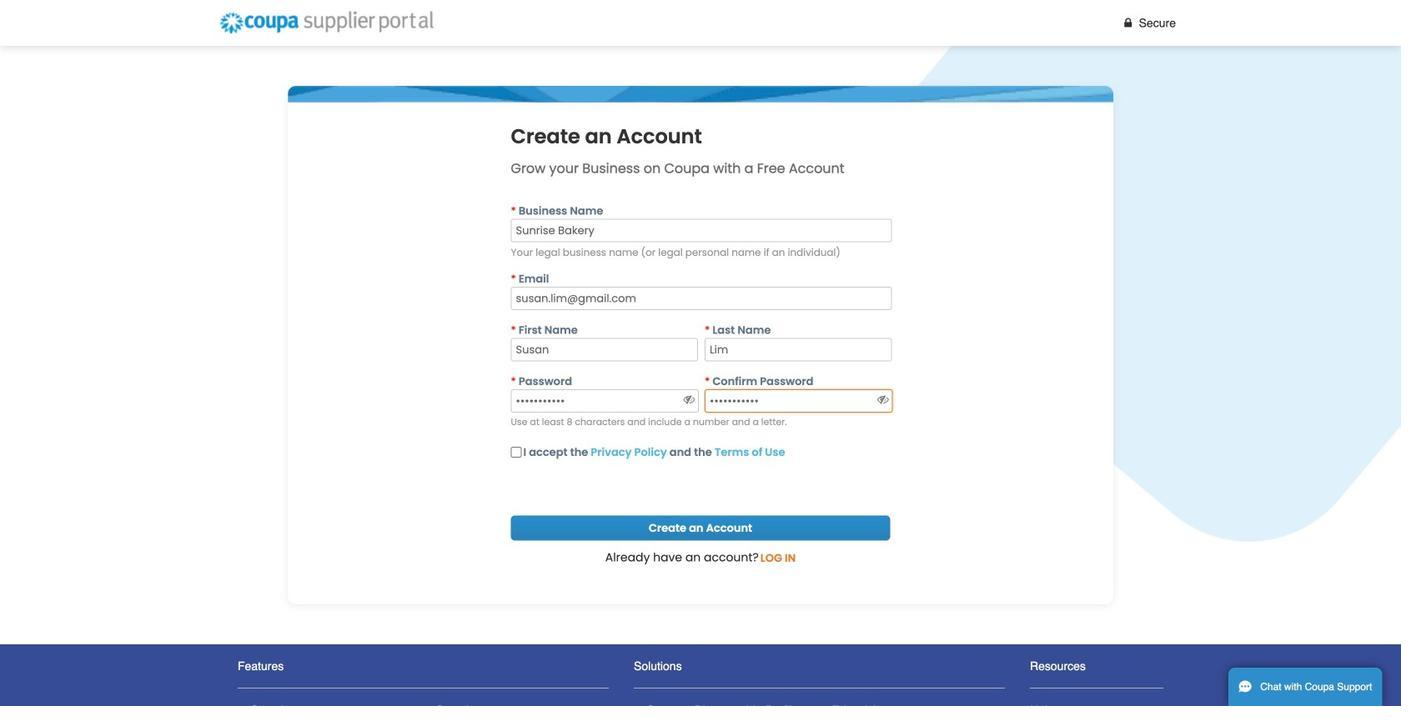 Task type: describe. For each thing, give the bounding box(es) containing it.
coupa supplier portal image
[[212, 4, 441, 42]]

0 vertical spatial fw image
[[1121, 17, 1136, 29]]



Task type: vqa. For each thing, say whether or not it's contained in the screenshot.
Add image
no



Task type: locate. For each thing, give the bounding box(es) containing it.
None password field
[[511, 390, 699, 413], [705, 390, 893, 413], [511, 390, 699, 413], [705, 390, 893, 413]]

None text field
[[511, 219, 892, 242], [511, 287, 892, 310], [511, 338, 698, 362], [705, 338, 892, 362], [511, 219, 892, 242], [511, 287, 892, 310], [511, 338, 698, 362], [705, 338, 892, 362]]

None checkbox
[[511, 447, 522, 458]]

0 horizontal spatial fw image
[[682, 394, 697, 406]]

fw image
[[1121, 17, 1136, 29], [682, 394, 697, 406]]

1 vertical spatial fw image
[[682, 394, 697, 406]]

1 horizontal spatial fw image
[[1121, 17, 1136, 29]]

fw image
[[876, 394, 891, 406]]



